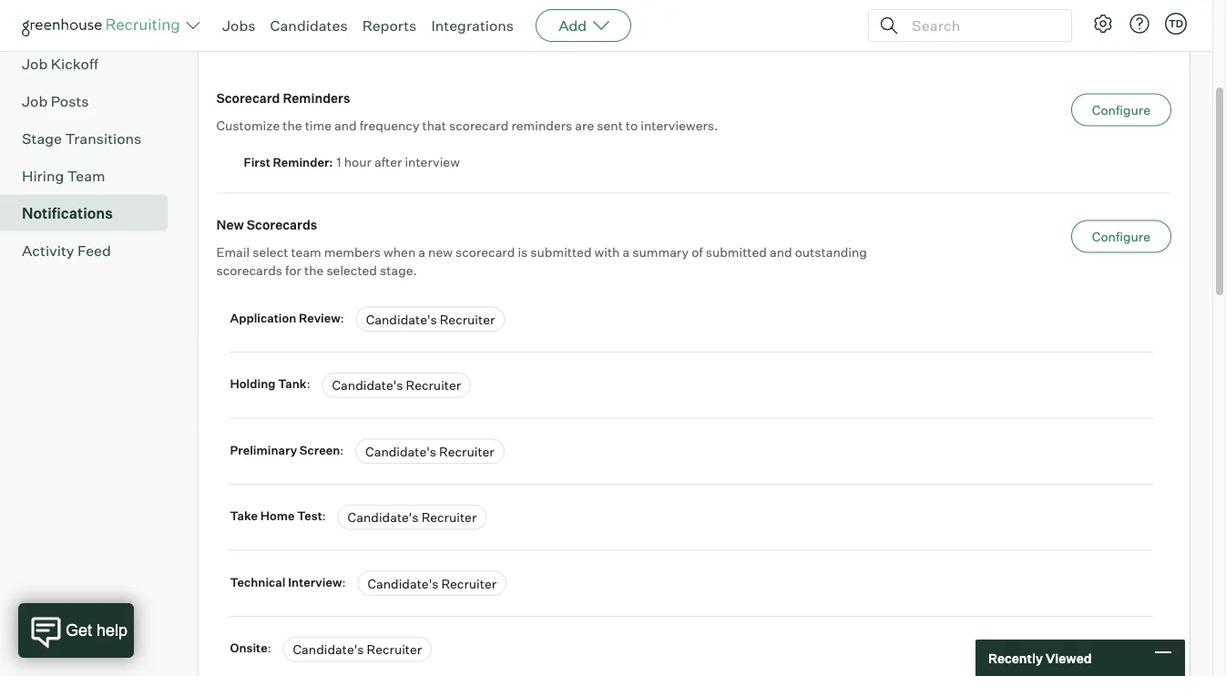 Task type: locate. For each thing, give the bounding box(es) containing it.
2 configure from the top
[[1093, 228, 1151, 244]]

1 horizontal spatial a
[[623, 244, 630, 260]]

candidate's right tank
[[332, 378, 403, 393]]

recruiter
[[440, 311, 495, 327], [406, 378, 461, 393], [439, 444, 495, 460], [422, 510, 477, 526], [442, 576, 497, 592], [367, 642, 422, 658]]

candidate's right screen
[[366, 444, 437, 460]]

onsite :
[[230, 641, 274, 656]]

1 configure button from the top
[[1072, 94, 1172, 126]]

candidate's recruiter for application review :
[[366, 311, 495, 327]]

2 configure button from the top
[[1072, 220, 1172, 253]]

1 vertical spatial configure button
[[1072, 220, 1172, 253]]

1 vertical spatial configure
[[1093, 228, 1151, 244]]

that
[[422, 117, 447, 133]]

are
[[575, 117, 594, 133]]

0 vertical spatial job
[[22, 17, 48, 35]]

notifications link
[[22, 202, 160, 224]]

configure for customize the time and frequency that scorecard reminders are sent to interviewers.
[[1093, 102, 1151, 118]]

for
[[285, 262, 302, 278]]

1 vertical spatial notifications
[[22, 204, 113, 222]]

activity feed link
[[22, 239, 160, 261]]

1 vertical spatial and
[[770, 244, 793, 260]]

scorecards
[[216, 262, 283, 278]]

screen
[[300, 443, 340, 457]]

1 vertical spatial scorecard
[[216, 90, 280, 106]]

reports link
[[362, 16, 417, 35]]

: for first reminder : 1 hour after interview
[[329, 155, 333, 169]]

: left 1
[[329, 155, 333, 169]]

and left outstanding
[[770, 244, 793, 260]]

0 vertical spatial notifications
[[312, 29, 420, 52]]

email select team members when a new scorecard is submitted with a summary of submitted and outstanding scorecards for the selected stage.
[[216, 244, 868, 278]]

take
[[230, 509, 258, 523]]

stage.
[[380, 262, 417, 278]]

review
[[299, 311, 341, 325]]

application
[[230, 311, 297, 325]]

activity feed
[[22, 241, 111, 259]]

configure
[[1093, 102, 1151, 118], [1093, 228, 1151, 244]]

1 horizontal spatial and
[[770, 244, 793, 260]]

: for holding tank :
[[307, 377, 310, 391]]

: for application review :
[[341, 311, 344, 325]]

and right the time
[[335, 117, 357, 133]]

: down technical
[[268, 641, 271, 656]]

1 configure from the top
[[1093, 102, 1151, 118]]

job kickoff link
[[22, 53, 160, 74]]

job left info
[[22, 17, 48, 35]]

: down selected
[[341, 311, 344, 325]]

of
[[692, 244, 703, 260]]

notifications
[[312, 29, 420, 52], [22, 204, 113, 222]]

: right 'home'
[[322, 509, 326, 523]]

scorecard for scorecard notifications
[[220, 29, 308, 52]]

0 horizontal spatial the
[[283, 117, 302, 133]]

submitted
[[531, 244, 592, 260], [706, 244, 767, 260]]

the left the time
[[283, 117, 302, 133]]

candidate's recruiter for technical interview :
[[368, 576, 497, 592]]

scorecard
[[220, 29, 308, 52], [216, 90, 280, 106]]

a left 'new'
[[419, 244, 426, 260]]

0 vertical spatial and
[[335, 117, 357, 133]]

the
[[283, 117, 302, 133], [304, 262, 324, 278]]

: right technical
[[342, 575, 346, 589]]

jobs
[[222, 16, 256, 35]]

candidate's for onsite :
[[293, 642, 364, 658]]

summary
[[633, 244, 689, 260]]

candidate's recruiter for preliminary screen :
[[366, 444, 495, 460]]

:
[[329, 155, 333, 169], [341, 311, 344, 325], [307, 377, 310, 391], [340, 443, 344, 457], [322, 509, 326, 523], [342, 575, 346, 589], [268, 641, 271, 656]]

: for technical interview :
[[342, 575, 346, 589]]

scorecard for scorecard reminders
[[216, 90, 280, 106]]

configure button
[[1072, 94, 1172, 126], [1072, 220, 1172, 253]]

: right holding
[[307, 377, 310, 391]]

scorecard notifications
[[220, 29, 420, 52]]

2 job from the top
[[22, 54, 48, 73]]

scorecards
[[247, 217, 317, 233]]

integrations link
[[431, 16, 514, 35]]

1 vertical spatial scorecard
[[456, 244, 515, 260]]

3 job from the top
[[22, 92, 48, 110]]

the down team on the left
[[304, 262, 324, 278]]

0 vertical spatial configure
[[1093, 102, 1151, 118]]

0 horizontal spatial a
[[419, 244, 426, 260]]

candidate's right the test on the left bottom
[[348, 510, 419, 526]]

home
[[260, 509, 295, 523]]

email
[[216, 244, 250, 260]]

1 job from the top
[[22, 17, 48, 35]]

technical interview :
[[230, 575, 349, 589]]

job left kickoff on the left
[[22, 54, 48, 73]]

candidate's down stage.
[[366, 311, 437, 327]]

td button
[[1162, 9, 1191, 38]]

hiring team
[[22, 166, 105, 185]]

1 vertical spatial the
[[304, 262, 324, 278]]

1 horizontal spatial the
[[304, 262, 324, 278]]

scorecard left is
[[456, 244, 515, 260]]

0 horizontal spatial submitted
[[531, 244, 592, 260]]

scorecard right that
[[449, 117, 509, 133]]

scorecard
[[449, 117, 509, 133], [456, 244, 515, 260]]

job posts
[[22, 92, 89, 110]]

time
[[305, 117, 332, 133]]

scorecard reminders
[[216, 90, 350, 106]]

add
[[559, 16, 587, 35]]

0 vertical spatial scorecard
[[220, 29, 308, 52]]

jobs link
[[222, 16, 256, 35]]

job info link
[[22, 15, 160, 37]]

recruiter for application review :
[[440, 311, 495, 327]]

add button
[[536, 9, 632, 42]]

0 vertical spatial configure button
[[1072, 94, 1172, 126]]

new scorecards
[[216, 217, 317, 233]]

holding
[[230, 377, 276, 391]]

to
[[626, 117, 638, 133]]

scorecard inside email select team members when a new scorecard is submitted with a summary of submitted and outstanding scorecards for the selected stage.
[[456, 244, 515, 260]]

candidate's for take home test :
[[348, 510, 419, 526]]

candidate's down interview
[[293, 642, 364, 658]]

0 horizontal spatial and
[[335, 117, 357, 133]]

customize the time and frequency that scorecard reminders are sent to interviewers.
[[216, 117, 719, 133]]

job left posts
[[22, 92, 48, 110]]

viewed
[[1046, 650, 1092, 666]]

2 a from the left
[[623, 244, 630, 260]]

0 vertical spatial the
[[283, 117, 302, 133]]

2 vertical spatial job
[[22, 92, 48, 110]]

submitted right is
[[531, 244, 592, 260]]

first reminder : 1 hour after interview
[[244, 154, 460, 170]]

1 horizontal spatial submitted
[[706, 244, 767, 260]]

: inside 'first reminder : 1 hour after interview'
[[329, 155, 333, 169]]

: right preliminary
[[340, 443, 344, 457]]

first
[[244, 155, 270, 169]]

a
[[419, 244, 426, 260], [623, 244, 630, 260]]

1 vertical spatial job
[[22, 54, 48, 73]]

submitted right of
[[706, 244, 767, 260]]

1 a from the left
[[419, 244, 426, 260]]

interview
[[405, 154, 460, 170]]

td
[[1169, 17, 1184, 30]]

a right 'with'
[[623, 244, 630, 260]]

candidate's right interview
[[368, 576, 439, 592]]



Task type: vqa. For each thing, say whether or not it's contained in the screenshot.
Pipeline health on the top
no



Task type: describe. For each thing, give the bounding box(es) containing it.
select
[[253, 244, 288, 260]]

when
[[384, 244, 416, 260]]

outstanding
[[795, 244, 868, 260]]

recruiter for holding tank :
[[406, 378, 461, 393]]

candidate's recruiter for holding tank :
[[332, 378, 461, 393]]

configure button for customize the time and frequency that scorecard reminders are sent to interviewers.
[[1072, 94, 1172, 126]]

application review :
[[230, 311, 347, 325]]

interview
[[288, 575, 342, 589]]

recruiter for take home test :
[[422, 510, 477, 526]]

1 horizontal spatial notifications
[[312, 29, 420, 52]]

stage transitions link
[[22, 127, 160, 149]]

stage
[[22, 129, 62, 147]]

reminders
[[283, 90, 350, 106]]

recruiter for technical interview :
[[442, 576, 497, 592]]

kickoff
[[51, 54, 98, 73]]

stage transitions
[[22, 129, 142, 147]]

hiring
[[22, 166, 64, 185]]

configure button for email select team members when a new scorecard is submitted with a summary of submitted and outstanding scorecards for the selected stage.
[[1072, 220, 1172, 253]]

job for job info
[[22, 17, 48, 35]]

with
[[595, 244, 620, 260]]

recruiter for onsite :
[[367, 642, 422, 658]]

feed
[[77, 241, 111, 259]]

candidate's for technical interview :
[[368, 576, 439, 592]]

preliminary
[[230, 443, 297, 457]]

holding tank :
[[230, 377, 313, 391]]

selected
[[327, 262, 377, 278]]

tank
[[278, 377, 307, 391]]

posts
[[51, 92, 89, 110]]

candidates link
[[270, 16, 348, 35]]

configure image
[[1093, 13, 1115, 35]]

job kickoff
[[22, 54, 98, 73]]

candidates
[[270, 16, 348, 35]]

0 vertical spatial scorecard
[[449, 117, 509, 133]]

interviewers.
[[641, 117, 719, 133]]

greenhouse recruiting image
[[22, 15, 186, 36]]

0 horizontal spatial notifications
[[22, 204, 113, 222]]

sent
[[597, 117, 623, 133]]

and inside email select team members when a new scorecard is submitted with a summary of submitted and outstanding scorecards for the selected stage.
[[770, 244, 793, 260]]

new
[[216, 217, 244, 233]]

candidate's for application review :
[[366, 311, 437, 327]]

the inside email select team members when a new scorecard is submitted with a summary of submitted and outstanding scorecards for the selected stage.
[[304, 262, 324, 278]]

technical
[[230, 575, 286, 589]]

transitions
[[65, 129, 142, 147]]

after
[[375, 154, 402, 170]]

frequency
[[360, 117, 420, 133]]

hiring team link
[[22, 165, 160, 187]]

reminders
[[512, 117, 573, 133]]

is
[[518, 244, 528, 260]]

preliminary screen :
[[230, 443, 346, 457]]

candidate's for preliminary screen :
[[366, 444, 437, 460]]

: for preliminary screen :
[[340, 443, 344, 457]]

td button
[[1166, 13, 1188, 35]]

1 submitted from the left
[[531, 244, 592, 260]]

job posts link
[[22, 90, 160, 112]]

candidate's recruiter for take home test :
[[348, 510, 477, 526]]

onsite
[[230, 641, 268, 656]]

job for job kickoff
[[22, 54, 48, 73]]

recently viewed
[[989, 650, 1092, 666]]

recently
[[989, 650, 1044, 666]]

configure for email select team members when a new scorecard is submitted with a summary of submitted and outstanding scorecards for the selected stage.
[[1093, 228, 1151, 244]]

test
[[297, 509, 322, 523]]

hour
[[344, 154, 372, 170]]

take home test :
[[230, 509, 329, 523]]

team
[[67, 166, 105, 185]]

members
[[324, 244, 381, 260]]

1
[[337, 154, 342, 170]]

integrations
[[431, 16, 514, 35]]

reports
[[362, 16, 417, 35]]

Search text field
[[908, 12, 1055, 39]]

new
[[428, 244, 453, 260]]

reminder
[[273, 155, 329, 169]]

customize
[[216, 117, 280, 133]]

candidate's recruiter for onsite :
[[293, 642, 422, 658]]

team
[[291, 244, 322, 260]]

activity
[[22, 241, 74, 259]]

job info
[[22, 17, 77, 35]]

recruiter for preliminary screen :
[[439, 444, 495, 460]]

job for job posts
[[22, 92, 48, 110]]

info
[[51, 17, 77, 35]]

candidate's for holding tank :
[[332, 378, 403, 393]]

2 submitted from the left
[[706, 244, 767, 260]]



